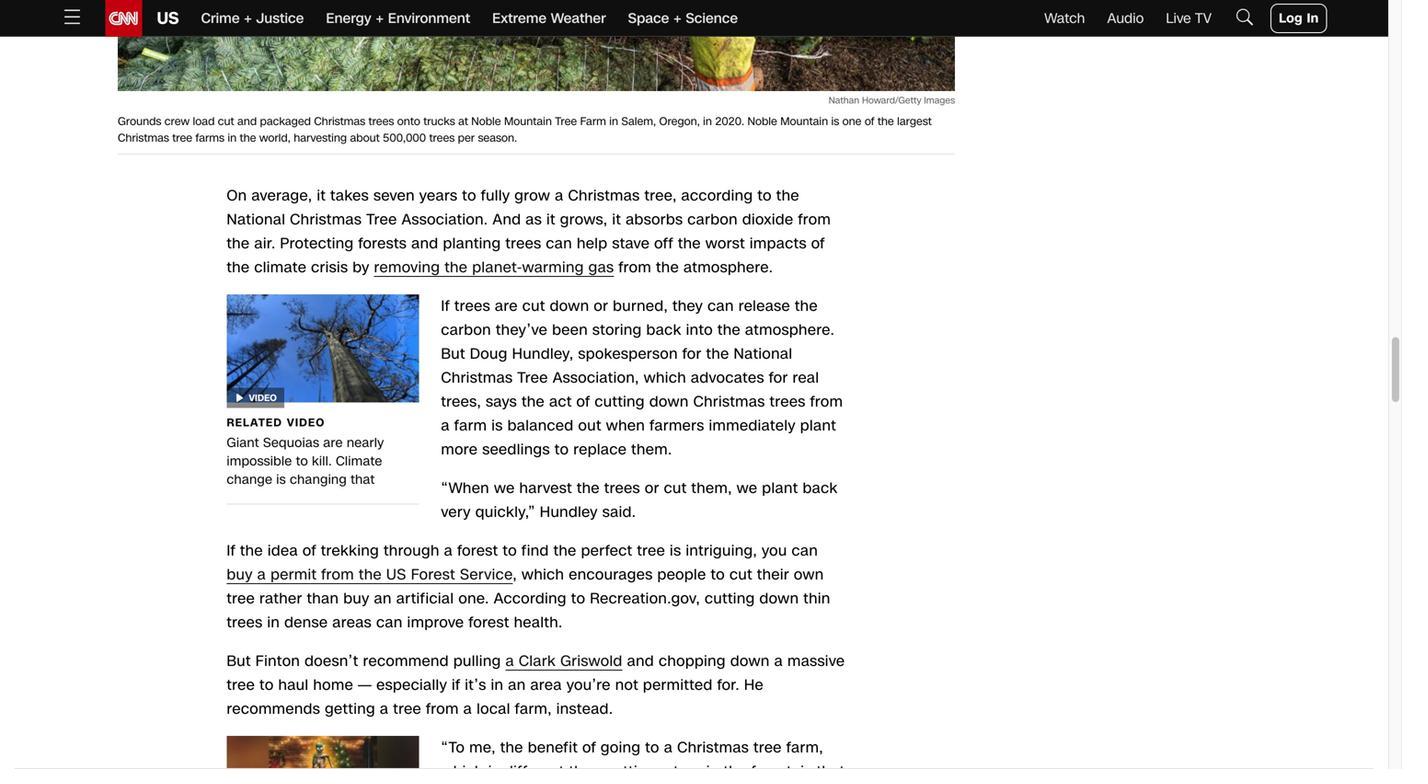 Task type: vqa. For each thing, say whether or not it's contained in the screenshot.


Task type: describe. For each thing, give the bounding box(es) containing it.
trees inside , which encourages people to cut their own tree rather than buy an artificial one. according to recreation.gov, cutting down thin trees in dense areas can improve forest health.
[[227, 612, 263, 633]]

off
[[654, 233, 673, 254]]

they
[[673, 296, 703, 317]]

that
[[351, 471, 375, 489]]

association,
[[553, 368, 639, 388]]

a down 'permitted'
[[660, 761, 669, 769]]

hundley
[[540, 502, 598, 523]]

own
[[794, 565, 824, 585]]

the right "release"
[[795, 296, 818, 317]]

gas
[[589, 257, 614, 278]]

season.
[[478, 130, 517, 146]]

space + science
[[628, 9, 738, 28]]

to inside and chopping down a massive tree to haul home — especially if it's in an area you're not permitted for. he recommends getting a tree from a local farm, instead.
[[259, 675, 274, 696]]

pulling
[[453, 651, 501, 672]]

according
[[681, 186, 753, 206]]

audio
[[1107, 9, 1144, 28]]

in right farm
[[609, 114, 618, 129]]

local
[[477, 699, 510, 720]]

you're
[[567, 675, 611, 696]]

the down off
[[656, 257, 679, 278]]

plant inside "when we harvest the trees or cut them, we plant back very quickly," hundley said.
[[762, 478, 798, 499]]

tree inside if the idea of trekking through a forest to find the perfect tree is intriguing, you can buy a permit from the us forest service
[[637, 541, 665, 561]]

1 vertical spatial for
[[769, 368, 788, 388]]

to left fully on the left of page
[[462, 186, 476, 206]]

a down "it's"
[[463, 699, 472, 720]]

packaged
[[260, 114, 311, 129]]

largest
[[897, 114, 932, 129]]

stave
[[612, 233, 650, 254]]

at
[[458, 114, 468, 129]]

down up been
[[550, 296, 589, 317]]

+ for crime
[[244, 9, 252, 28]]

fully
[[481, 186, 510, 206]]

a right getting
[[380, 699, 389, 720]]

to inside if the idea of trekking through a forest to find the perfect tree is intriguing, you can buy a permit from the us forest service
[[503, 541, 517, 561]]

of inside grounds crew load cut and packaged christmas trees onto trucks at noble mountain tree farm in salem, oregon, in 2020. noble mountain is one of the largest christmas tree farms in the world, harvesting about 500,000 trees per season.
[[865, 114, 874, 129]]

video
[[249, 392, 277, 405]]

are for sequoias
[[323, 434, 343, 452]]

if for if the idea of trekking through a forest to find the perfect tree is intriguing, you can buy a permit from the us forest service
[[227, 541, 235, 561]]

2 noble from the left
[[748, 114, 777, 129]]

dense
[[284, 612, 328, 633]]

air.
[[254, 233, 276, 254]]

to down "encourages"
[[571, 589, 585, 609]]

down up farmers
[[649, 392, 689, 412]]

the inside "when we harvest the trees or cut them, we plant back very quickly," hundley said.
[[577, 478, 600, 499]]

the left climate
[[227, 257, 250, 278]]

from inside and chopping down a massive tree to haul home — especially if it's in an area you're not permitted for. he recommends getting a tree from a local farm, instead.
[[426, 699, 459, 720]]

christmas down advocates
[[693, 392, 765, 412]]

if
[[452, 675, 460, 696]]

the down trekking
[[359, 565, 382, 585]]

in inside and chopping down a massive tree to haul home — especially if it's in an area you're not permitted for. he recommends getting a tree from a local farm, instead.
[[491, 675, 504, 696]]

log in
[[1279, 9, 1319, 27]]

the up different
[[500, 738, 523, 758]]

buy inside if the idea of trekking through a forest to find the perfect tree is intriguing, you can buy a permit from the us forest service
[[227, 565, 253, 585]]

down inside , which encourages people to cut their own tree rather than buy an artificial one. according to recreation.gov, cutting down thin trees in dense areas can improve forest health.
[[760, 589, 799, 609]]

trees,
[[441, 392, 481, 412]]

the left forest,
[[724, 761, 747, 769]]

1 noble from the left
[[471, 114, 501, 129]]

or for down
[[594, 296, 608, 317]]

a up rather
[[257, 565, 266, 585]]

0 horizontal spatial it
[[317, 186, 326, 206]]

tree inside grounds crew load cut and packaged christmas trees onto trucks at noble mountain tree farm in salem, oregon, in 2020. noble mountain is one of the largest christmas tree farms in the world, harvesting about 500,000 trees per season.
[[555, 114, 577, 129]]

recommends
[[227, 699, 320, 720]]

is inside grounds crew load cut and packaged christmas trees onto trucks at noble mountain tree farm in salem, oregon, in 2020. noble mountain is one of the largest christmas tree farms in the world, harvesting about 500,000 trees per season.
[[831, 114, 839, 129]]

dioxide
[[742, 209, 794, 230]]

which inside , which encourages people to cut their own tree rather than buy an artificial one. according to recreation.gov, cutting down thin trees in dense areas can improve forest health.
[[522, 565, 564, 585]]

in left 2020.
[[703, 114, 712, 129]]

from inside if trees are cut down or burned, they can release the carbon they've been storing back into the atmosphere. but doug hundley, spokesperson for the national christmas tree association, which advocates for real trees, says the act of cutting down christmas trees from a farm is balanced out when farmers immediately plant more seedlings to replace them.
[[810, 392, 843, 412]]

kill.
[[312, 452, 332, 470]]

plant inside if trees are cut down or burned, they can release the carbon they've been storing back into the atmosphere. but doug hundley, spokesperson for the national christmas tree association, which advocates for real trees, says the act of cutting down christmas trees from a farm is balanced out when farmers immediately plant more seedlings to replace them.
[[800, 416, 836, 436]]

can inside , which encourages people to cut their own tree rather than buy an artificial one. according to recreation.gov, cutting down thin trees in dense areas can improve forest health.
[[376, 612, 403, 633]]

spokesperson
[[578, 344, 678, 364]]

"to
[[441, 738, 465, 758]]

cutting inside "to me, the benefit of going to a christmas tree farm, which is different than cutting a tree in the forest, is tha
[[606, 761, 656, 769]]

is inside if trees are cut down or burned, they can release the carbon they've been storing back into the atmosphere. but doug hundley, spokesperson for the national christmas tree association, which advocates for real trees, says the act of cutting down christmas trees from a farm is balanced out when farmers immediately plant more seedlings to replace them.
[[492, 416, 503, 436]]

per
[[458, 130, 475, 146]]

buy inside , which encourages people to cut their own tree rather than buy an artificial one. according to recreation.gov, cutting down thin trees in dense areas can improve forest health.
[[343, 589, 370, 609]]

cut inside , which encourages people to cut their own tree rather than buy an artificial one. according to recreation.gov, cutting down thin trees in dense areas can improve forest health.
[[730, 565, 752, 585]]

the left air.
[[227, 233, 250, 254]]

christmas down doug
[[441, 368, 513, 388]]

is down me,
[[488, 761, 500, 769]]

service
[[460, 565, 513, 585]]

instead.
[[556, 699, 613, 720]]

2 we from the left
[[737, 478, 758, 499]]

1 mountain from the left
[[504, 114, 552, 129]]

cutting inside , which encourages people to cut their own tree rather than buy an artificial one. according to recreation.gov, cutting down thin trees in dense areas can improve forest health.
[[705, 589, 755, 609]]

different
[[504, 761, 564, 769]]

can inside if the idea of trekking through a forest to find the perfect tree is intriguing, you can buy a permit from the us forest service
[[792, 541, 818, 561]]

clark
[[519, 651, 556, 672]]

tree inside if trees are cut down or burned, they can release the carbon they've been storing back into the atmosphere. but doug hundley, spokesperson for the national christmas tree association, which advocates for real trees, says the act of cutting down christmas trees from a farm is balanced out when farmers immediately plant more seedlings to replace them.
[[517, 368, 548, 388]]

to inside if trees are cut down or burned, they can release the carbon they've been storing back into the atmosphere. but doug hundley, spokesperson for the national christmas tree association, which advocates for real trees, says the act of cutting down christmas trees from a farm is balanced out when farmers immediately plant more seedlings to replace them.
[[555, 439, 569, 460]]

but finton doesn't recommend pulling a clark griswold
[[227, 651, 623, 672]]

and inside and chopping down a massive tree to haul home — especially if it's in an area you're not permitted for. he recommends getting a tree from a local farm, instead.
[[627, 651, 654, 672]]

science
[[686, 9, 738, 28]]

farm, inside "to me, the benefit of going to a christmas tree farm, which is different than cutting a tree in the forest, is tha
[[786, 738, 823, 758]]

to up dioxide
[[758, 186, 772, 206]]

christmas up harvesting on the left
[[314, 114, 365, 129]]

tree inside , which encourages people to cut their own tree rather than buy an artificial one. according to recreation.gov, cutting down thin trees in dense areas can improve forest health.
[[227, 589, 255, 609]]

christmas up "protecting"
[[290, 209, 362, 230]]

"when
[[441, 478, 489, 499]]

artificial
[[396, 589, 454, 609]]

to inside "to me, the benefit of going to a christmas tree farm, which is different than cutting a tree in the forest, is tha
[[645, 738, 659, 758]]

health.
[[514, 612, 563, 633]]

tree down 'especially' on the left bottom of the page
[[393, 699, 421, 720]]

benefit
[[528, 738, 578, 758]]

0 horizontal spatial us
[[157, 7, 179, 30]]

the right off
[[678, 233, 701, 254]]

chopping
[[659, 651, 726, 672]]

the down the howard/getty
[[878, 114, 894, 129]]

haul
[[278, 675, 309, 696]]

grows,
[[560, 209, 608, 230]]

about
[[350, 130, 380, 146]]

cutting inside if trees are cut down or burned, they can release the carbon they've been storing back into the atmosphere. but doug hundley, spokesperson for the national christmas tree association, which advocates for real trees, says the act of cutting down christmas trees from a farm is balanced out when farmers immediately plant more seedlings to replace them.
[[595, 392, 645, 412]]

forest,
[[751, 761, 796, 769]]

removing
[[374, 257, 440, 278]]

the right into at the top of page
[[718, 320, 741, 341]]

doesn't
[[305, 651, 358, 672]]

the left world,
[[240, 130, 256, 146]]

removing the planet-warming gas from the atmosphere.
[[374, 257, 773, 278]]

tree inside on average, it takes seven years to fully grow a christmas tree, according to the national christmas tree association. and as it grows, it absorbs carbon dioxide from the air. protecting forests and planting trees can help stave off the worst impacts of the climate crisis by
[[366, 209, 397, 230]]

trees down removing the planet-warming gas link
[[454, 296, 490, 317]]

tree up forest,
[[754, 738, 782, 758]]

been
[[552, 320, 588, 341]]

a up forest
[[444, 541, 453, 561]]

extreme weather link
[[492, 0, 606, 37]]

and
[[493, 209, 521, 230]]

a left massive
[[774, 651, 783, 672]]

an inside , which encourages people to cut their own tree rather than buy an artificial one. according to recreation.gov, cutting down thin trees in dense areas can improve forest health.
[[374, 589, 392, 609]]

their
[[757, 565, 789, 585]]

from inside if the idea of trekking through a forest to find the perfect tree is intriguing, you can buy a permit from the us forest service
[[321, 565, 354, 585]]

massive
[[788, 651, 845, 672]]

is right forest,
[[801, 761, 812, 769]]

on
[[227, 186, 247, 206]]

cut inside grounds crew load cut and packaged christmas trees onto trucks at noble mountain tree farm in salem, oregon, in 2020. noble mountain is one of the largest christmas tree farms in the world, harvesting about 500,000 trees per season.
[[218, 114, 234, 129]]

hundley,
[[512, 344, 574, 364]]

carbon inside if trees are cut down or burned, they can release the carbon they've been storing back into the atmosphere. but doug hundley, spokesperson for the national christmas tree association, which advocates for real trees, says the act of cutting down christmas trees from a farm is balanced out when farmers immediately plant more seedlings to replace them.
[[441, 320, 491, 341]]

salem,
[[621, 114, 656, 129]]

down inside and chopping down a massive tree to haul home — especially if it's in an area you're not permitted for. he recommends getting a tree from a local farm, instead.
[[730, 651, 770, 672]]

to down intriguing,
[[711, 565, 725, 585]]

back inside "when we harvest the trees or cut them, we plant back very quickly," hundley said.
[[803, 478, 838, 499]]

if the idea of trekking through a forest to find the perfect tree is intriguing, you can buy a permit from the us forest service
[[227, 541, 818, 585]]

elam sequioa vpx image
[[227, 295, 419, 403]]

seven
[[374, 186, 415, 206]]

trees down the real
[[770, 392, 806, 412]]

, which encourages people to cut their own tree rather than buy an artificial one. according to recreation.gov, cutting down thin trees in dense areas can improve forest health.
[[227, 565, 830, 633]]

2 horizontal spatial it
[[612, 209, 621, 230]]

it's
[[465, 675, 486, 696]]

release
[[739, 296, 790, 317]]

open menu icon image
[[61, 6, 83, 28]]

replace
[[573, 439, 627, 460]]

of inside on average, it takes seven years to fully grow a christmas tree, according to the national christmas tree association. and as it grows, it absorbs carbon dioxide from the air. protecting forests and planting trees can help stave off the worst impacts of the climate crisis by
[[811, 233, 825, 254]]

trees up the about
[[369, 114, 394, 129]]

farms
[[196, 130, 224, 146]]

the uscpsc tweeted this image as a dire warning about dry christmas trees. image
[[227, 736, 419, 769]]

says
[[486, 392, 517, 412]]

farm, inside and chopping down a massive tree to haul home — especially if it's in an area you're not permitted for. he recommends getting a tree from a local farm, instead.
[[515, 699, 552, 720]]

improve
[[407, 612, 464, 633]]

planting
[[443, 233, 501, 254]]

than inside , which encourages people to cut their own tree rather than buy an artificial one. according to recreation.gov, cutting down thin trees in dense areas can improve forest health.
[[307, 589, 339, 609]]

forest inside , which encourages people to cut their own tree rather than buy an artificial one. according to recreation.gov, cutting down thin trees in dense areas can improve forest health.
[[469, 612, 509, 633]]

in right "farms"
[[228, 130, 237, 146]]

0 horizontal spatial for
[[683, 344, 702, 364]]

extreme weather
[[492, 9, 606, 28]]

intriguing,
[[686, 541, 757, 561]]

of inside if trees are cut down or burned, they can release the carbon they've been storing back into the atmosphere. but doug hundley, spokesperson for the national christmas tree association, which advocates for real trees, says the act of cutting down christmas trees from a farm is balanced out when farmers immediately plant more seedlings to replace them.
[[576, 392, 590, 412]]

us link
[[142, 0, 179, 37]]

tv
[[1195, 9, 1212, 28]]

them,
[[691, 478, 732, 499]]

live tv link
[[1166, 9, 1212, 28]]

the right the find
[[554, 541, 577, 561]]

one
[[842, 114, 862, 129]]

the down 'planting'
[[445, 257, 468, 278]]

burned,
[[613, 296, 668, 317]]

1 we from the left
[[494, 478, 515, 499]]

tree down 'permitted'
[[674, 761, 702, 769]]



Task type: locate. For each thing, give the bounding box(es) containing it.
people
[[657, 565, 706, 585]]

cutting down going
[[606, 761, 656, 769]]

1 vertical spatial tree
[[366, 209, 397, 230]]

an left 'area' at bottom
[[508, 675, 526, 696]]

0 horizontal spatial tree
[[366, 209, 397, 230]]

weather
[[551, 9, 606, 28]]

0 horizontal spatial but
[[227, 651, 251, 672]]

2 mountain from the left
[[780, 114, 828, 129]]

and up not
[[627, 651, 654, 672]]

1 horizontal spatial farm,
[[786, 738, 823, 758]]

crime + justice link
[[201, 0, 304, 37]]

and chopping down a massive tree to haul home — especially if it's in an area you're not permitted for. he recommends getting a tree from a local farm, instead.
[[227, 651, 845, 720]]

grounds
[[118, 114, 161, 129]]

0 horizontal spatial plant
[[762, 478, 798, 499]]

2 vertical spatial cutting
[[606, 761, 656, 769]]

1 vertical spatial us
[[386, 565, 406, 585]]

,
[[513, 565, 517, 585]]

0 vertical spatial which
[[644, 368, 686, 388]]

cutting up "when" at the left of the page
[[595, 392, 645, 412]]

permit
[[271, 565, 317, 585]]

1 + from the left
[[244, 9, 252, 28]]

crime + justice
[[201, 9, 304, 28]]

for down into at the top of page
[[683, 344, 702, 364]]

tree left rather
[[227, 589, 255, 609]]

watch link
[[1044, 9, 1085, 28]]

0 vertical spatial forest
[[457, 541, 498, 561]]

cut inside if trees are cut down or burned, they can release the carbon they've been storing back into the atmosphere. but doug hundley, spokesperson for the national christmas tree association, which advocates for real trees, says the act of cutting down christmas trees from a farm is balanced out when farmers immediately plant more seedlings to replace them.
[[522, 296, 545, 317]]

but left doug
[[441, 344, 465, 364]]

or
[[594, 296, 608, 317], [645, 478, 659, 499]]

which down "to
[[441, 761, 484, 769]]

in down rather
[[267, 612, 280, 633]]

national up advocates
[[734, 344, 793, 364]]

or up storing
[[594, 296, 608, 317]]

1 vertical spatial an
[[508, 675, 526, 696]]

cut left the them,
[[664, 478, 687, 499]]

onto
[[397, 114, 420, 129]]

us inside if the idea of trekking through a forest to find the perfect tree is intriguing, you can buy a permit from the us forest service
[[386, 565, 406, 585]]

1 horizontal spatial an
[[508, 675, 526, 696]]

of
[[865, 114, 874, 129], [811, 233, 825, 254], [576, 392, 590, 412], [303, 541, 316, 561], [582, 738, 596, 758]]

planet-
[[472, 257, 522, 278]]

0 horizontal spatial back
[[646, 320, 682, 341]]

to right going
[[645, 738, 659, 758]]

from inside on average, it takes seven years to fully grow a christmas tree, according to the national christmas tree association. and as it grows, it absorbs carbon dioxide from the air. protecting forests and planting trees can help stave off the worst impacts of the climate crisis by
[[798, 209, 831, 230]]

back
[[646, 320, 682, 341], [803, 478, 838, 499]]

and up removing
[[411, 233, 438, 254]]

0 horizontal spatial we
[[494, 478, 515, 499]]

it right "as" on the top left of page
[[547, 209, 556, 230]]

0 vertical spatial back
[[646, 320, 682, 341]]

0 vertical spatial but
[[441, 344, 465, 364]]

a right grow
[[555, 186, 564, 206]]

1 horizontal spatial than
[[569, 761, 601, 769]]

1 horizontal spatial we
[[737, 478, 758, 499]]

which down spokesperson
[[644, 368, 686, 388]]

trees down rather
[[227, 612, 263, 633]]

1 vertical spatial are
[[323, 434, 343, 452]]

national inside on average, it takes seven years to fully grow a christmas tree, according to the national christmas tree association. and as it grows, it absorbs carbon dioxide from the air. protecting forests and planting trees can help stave off the worst impacts of the climate crisis by
[[227, 209, 285, 230]]

to up ,
[[503, 541, 517, 561]]

1 horizontal spatial which
[[522, 565, 564, 585]]

carbon up doug
[[441, 320, 491, 341]]

griswold
[[560, 651, 623, 672]]

1 vertical spatial but
[[227, 651, 251, 672]]

trekking
[[321, 541, 379, 561]]

mountain up season.
[[504, 114, 552, 129]]

or inside "when we harvest the trees or cut them, we plant back very quickly," hundley said.
[[645, 478, 659, 499]]

an down buy a permit from the us forest service link
[[374, 589, 392, 609]]

mountain left 'one'
[[780, 114, 828, 129]]

we right the them,
[[737, 478, 758, 499]]

1 vertical spatial if
[[227, 541, 235, 561]]

average,
[[251, 186, 312, 206]]

are up they've on the top left of page
[[495, 296, 518, 317]]

christmas
[[314, 114, 365, 129], [118, 130, 169, 146], [568, 186, 640, 206], [290, 209, 362, 230], [441, 368, 513, 388], [693, 392, 765, 412], [677, 738, 749, 758]]

than
[[307, 589, 339, 609], [569, 761, 601, 769]]

0 vertical spatial buy
[[227, 565, 253, 585]]

back inside if trees are cut down or burned, they can release the carbon they've been storing back into the atmosphere. but doug hundley, spokesperson for the national christmas tree association, which advocates for real trees, says the act of cutting down christmas trees from a farm is balanced out when farmers immediately plant more seedlings to replace them.
[[646, 320, 682, 341]]

national up air.
[[227, 209, 285, 230]]

encourages
[[569, 565, 653, 585]]

sequoias
[[263, 434, 319, 452]]

cutting
[[595, 392, 645, 412], [705, 589, 755, 609], [606, 761, 656, 769]]

recommend
[[363, 651, 449, 672]]

in inside "to me, the benefit of going to a christmas tree farm, which is different than cutting a tree in the forest, is tha
[[706, 761, 719, 769]]

live tv
[[1166, 9, 1212, 28]]

live
[[1166, 9, 1191, 28]]

and
[[237, 114, 257, 129], [411, 233, 438, 254], [627, 651, 654, 672]]

atmosphere. down worst
[[684, 257, 773, 278]]

idea
[[268, 541, 298, 561]]

0 horizontal spatial an
[[374, 589, 392, 609]]

carbon inside on average, it takes seven years to fully grow a christmas tree, according to the national christmas tree association. and as it grows, it absorbs carbon dioxide from the air. protecting forests and planting trees can help stave off the worst impacts of the climate crisis by
[[688, 209, 738, 230]]

2 horizontal spatial and
[[627, 651, 654, 672]]

0 horizontal spatial are
[[323, 434, 343, 452]]

0 horizontal spatial national
[[227, 209, 285, 230]]

0 vertical spatial farm,
[[515, 699, 552, 720]]

a
[[555, 186, 564, 206], [441, 416, 450, 436], [444, 541, 453, 561], [257, 565, 266, 585], [506, 651, 514, 672], [774, 651, 783, 672], [380, 699, 389, 720], [463, 699, 472, 720], [664, 738, 673, 758], [660, 761, 669, 769]]

trees inside "when we harvest the trees or cut them, we plant back very quickly," hundley said.
[[604, 478, 640, 499]]

grow
[[515, 186, 550, 206]]

0 vertical spatial plant
[[800, 416, 836, 436]]

in
[[1307, 9, 1319, 27]]

trees up said.
[[604, 478, 640, 499]]

1 horizontal spatial it
[[547, 209, 556, 230]]

0 horizontal spatial buy
[[227, 565, 253, 585]]

tree inside grounds crew load cut and packaged christmas trees onto trucks at noble mountain tree farm in salem, oregon, in 2020. noble mountain is one of the largest christmas tree farms in the world, harvesting about 500,000 trees per season.
[[172, 130, 192, 146]]

christmas inside "to me, the benefit of going to a christmas tree farm, which is different than cutting a tree in the forest, is tha
[[677, 738, 749, 758]]

perfect
[[581, 541, 633, 561]]

is inside if the idea of trekking through a forest to find the perfect tree is intriguing, you can buy a permit from the us forest service
[[670, 541, 681, 561]]

takes
[[330, 186, 369, 206]]

area
[[530, 675, 562, 696]]

if inside if trees are cut down or burned, they can release the carbon they've been storing back into the atmosphere. but doug hundley, spokesperson for the national christmas tree association, which advocates for real trees, says the act of cutting down christmas trees from a farm is balanced out when farmers immediately plant more seedlings to replace them.
[[441, 296, 450, 317]]

is down says
[[492, 416, 503, 436]]

than down benefit
[[569, 761, 601, 769]]

a inside on average, it takes seven years to fully grow a christmas tree, according to the national christmas tree association. and as it grows, it absorbs carbon dioxide from the air. protecting forests and planting trees can help stave off the worst impacts of the climate crisis by
[[555, 186, 564, 206]]

1 horizontal spatial noble
[[748, 114, 777, 129]]

1 horizontal spatial buy
[[343, 589, 370, 609]]

cut up they've on the top left of page
[[522, 296, 545, 317]]

noble up season.
[[471, 114, 501, 129]]

on average, it takes seven years to fully grow a christmas tree, according to the national christmas tree association. and as it grows, it absorbs carbon dioxide from the air. protecting forests and planting trees can help stave off the worst impacts of the climate crisis by
[[227, 186, 831, 278]]

it left takes
[[317, 186, 326, 206]]

can inside if trees are cut down or burned, they can release the carbon they've been storing back into the atmosphere. but doug hundley, spokesperson for the national christmas tree association, which advocates for real trees, says the act of cutting down christmas trees from a farm is balanced out when farmers immediately plant more seedlings to replace them.
[[708, 296, 734, 317]]

or for trees
[[645, 478, 659, 499]]

1 vertical spatial national
[[734, 344, 793, 364]]

1 horizontal spatial for
[[769, 368, 788, 388]]

from down the real
[[810, 392, 843, 412]]

tree up people
[[637, 541, 665, 561]]

0 horizontal spatial if
[[227, 541, 235, 561]]

tree left farm
[[555, 114, 577, 129]]

1 vertical spatial or
[[645, 478, 659, 499]]

3 + from the left
[[673, 9, 682, 28]]

quickly,"
[[475, 502, 535, 523]]

doug
[[470, 344, 508, 364]]

of right act
[[576, 392, 590, 412]]

0 vertical spatial carbon
[[688, 209, 738, 230]]

0 horizontal spatial farm,
[[515, 699, 552, 720]]

from down trekking
[[321, 565, 354, 585]]

grounds crew load cut and packaged christmas trees onto trucks at noble mountain tree farm in salem, oregon, in 2020. noble mountain is one of the largest christmas tree farms in the world, harvesting about 500,000 trees per season. image
[[118, 0, 955, 91]]

0 horizontal spatial or
[[594, 296, 608, 317]]

environment
[[388, 9, 470, 28]]

but inside if trees are cut down or burned, they can release the carbon they've been storing back into the atmosphere. but doug hundley, spokesperson for the national christmas tree association, which advocates for real trees, says the act of cutting down christmas trees from a farm is balanced out when farmers immediately plant more seedlings to replace them.
[[441, 344, 465, 364]]

1 vertical spatial than
[[569, 761, 601, 769]]

crisis
[[311, 257, 348, 278]]

0 horizontal spatial and
[[237, 114, 257, 129]]

in right "it's"
[[491, 675, 504, 696]]

it up "stave" at the top of page
[[612, 209, 621, 230]]

trees inside on average, it takes seven years to fully grow a christmas tree, according to the national christmas tree association. and as it grows, it absorbs carbon dioxide from the air. protecting forests and planting trees can help stave off the worst impacts of the climate crisis by
[[505, 233, 541, 254]]

+ for energy
[[376, 9, 384, 28]]

buy
[[227, 565, 253, 585], [343, 589, 370, 609]]

act
[[549, 392, 572, 412]]

0 vertical spatial and
[[237, 114, 257, 129]]

a inside if trees are cut down or burned, they can release the carbon they've been storing back into the atmosphere. but doug hundley, spokesperson for the national christmas tree association, which advocates for real trees, says the act of cutting down christmas trees from a farm is balanced out when farmers immediately plant more seedlings to replace them.
[[441, 416, 450, 436]]

which inside "to me, the benefit of going to a christmas tree farm, which is different than cutting a tree in the forest, is tha
[[441, 761, 484, 769]]

association.
[[402, 209, 488, 230]]

2 vertical spatial which
[[441, 761, 484, 769]]

the left idea
[[240, 541, 263, 561]]

tree up forests
[[366, 209, 397, 230]]

the
[[878, 114, 894, 129], [240, 130, 256, 146], [776, 186, 799, 206], [227, 233, 250, 254], [678, 233, 701, 254], [227, 257, 250, 278], [445, 257, 468, 278], [656, 257, 679, 278], [795, 296, 818, 317], [718, 320, 741, 341], [706, 344, 729, 364], [522, 392, 545, 412], [577, 478, 600, 499], [240, 541, 263, 561], [554, 541, 577, 561], [359, 565, 382, 585], [500, 738, 523, 758], [724, 761, 747, 769]]

national inside if trees are cut down or burned, they can release the carbon they've been storing back into the atmosphere. but doug hundley, spokesperson for the national christmas tree association, which advocates for real trees, says the act of cutting down christmas trees from a farm is balanced out when farmers immediately plant more seedlings to replace them.
[[734, 344, 793, 364]]

0 vertical spatial atmosphere.
[[684, 257, 773, 278]]

climate
[[254, 257, 307, 278]]

than inside "to me, the benefit of going to a christmas tree farm, which is different than cutting a tree in the forest, is tha
[[569, 761, 601, 769]]

the up dioxide
[[776, 186, 799, 206]]

in
[[609, 114, 618, 129], [703, 114, 712, 129], [228, 130, 237, 146], [267, 612, 280, 633], [491, 675, 504, 696], [706, 761, 719, 769]]

we up the quickly,"
[[494, 478, 515, 499]]

1 horizontal spatial national
[[734, 344, 793, 364]]

0 horizontal spatial +
[[244, 9, 252, 28]]

as
[[526, 209, 542, 230]]

of right the impacts
[[811, 233, 825, 254]]

it
[[317, 186, 326, 206], [547, 209, 556, 230], [612, 209, 621, 230]]

0 vertical spatial are
[[495, 296, 518, 317]]

if inside if the idea of trekking through a forest to find the perfect tree is intriguing, you can buy a permit from the us forest service
[[227, 541, 235, 561]]

tree up recommends
[[227, 675, 255, 696]]

1 horizontal spatial are
[[495, 296, 518, 317]]

forest inside if the idea of trekking through a forest to find the perfect tree is intriguing, you can buy a permit from the us forest service
[[457, 541, 498, 561]]

in inside , which encourages people to cut their own tree rather than buy an artificial one. according to recreation.gov, cutting down thin trees in dense areas can improve forest health.
[[267, 612, 280, 633]]

1 vertical spatial farm,
[[786, 738, 823, 758]]

national
[[227, 209, 285, 230], [734, 344, 793, 364]]

1 horizontal spatial plant
[[800, 416, 836, 436]]

us left crime
[[157, 7, 179, 30]]

0 horizontal spatial than
[[307, 589, 339, 609]]

but
[[441, 344, 465, 364], [227, 651, 251, 672]]

tree,
[[644, 186, 677, 206]]

and inside on average, it takes seven years to fully grow a christmas tree, according to the national christmas tree association. and as it grows, it absorbs carbon dioxide from the air. protecting forests and planting trees can help stave off the worst impacts of the climate crisis by
[[411, 233, 438, 254]]

forest down one.
[[469, 612, 509, 633]]

which inside if trees are cut down or burned, they can release the carbon they've been storing back into the atmosphere. but doug hundley, spokesperson for the national christmas tree association, which advocates for real trees, says the act of cutting down christmas trees from a farm is balanced out when farmers immediately plant more seedlings to replace them.
[[644, 368, 686, 388]]

2 horizontal spatial tree
[[555, 114, 577, 129]]

1 vertical spatial buy
[[343, 589, 370, 609]]

the up advocates
[[706, 344, 729, 364]]

0 vertical spatial than
[[307, 589, 339, 609]]

protecting
[[280, 233, 354, 254]]

0 horizontal spatial carbon
[[441, 320, 491, 341]]

search icon image
[[1234, 6, 1256, 28]]

christmas up grows,
[[568, 186, 640, 206]]

1 vertical spatial carbon
[[441, 320, 491, 341]]

noble right 2020.
[[748, 114, 777, 129]]

is inside 'giant sequoias are nearly impossible to kill. climate change is changing that'
[[276, 471, 286, 489]]

seedlings
[[482, 439, 550, 460]]

down
[[550, 296, 589, 317], [649, 392, 689, 412], [760, 589, 799, 609], [730, 651, 770, 672]]

0 vertical spatial an
[[374, 589, 392, 609]]

trees down trucks
[[429, 130, 455, 146]]

but left 'finton'
[[227, 651, 251, 672]]

0 vertical spatial cutting
[[595, 392, 645, 412]]

1 horizontal spatial us
[[386, 565, 406, 585]]

trees down "as" on the top left of page
[[505, 233, 541, 254]]

cut inside "when we harvest the trees or cut them, we plant back very quickly," hundley said.
[[664, 478, 687, 499]]

can up into at the top of page
[[708, 296, 734, 317]]

2 horizontal spatial +
[[673, 9, 682, 28]]

christmas down grounds
[[118, 130, 169, 146]]

giant
[[227, 434, 259, 452]]

are for trees
[[495, 296, 518, 317]]

of inside "to me, the benefit of going to a christmas tree farm, which is different than cutting a tree in the forest, is tha
[[582, 738, 596, 758]]

farm,
[[515, 699, 552, 720], [786, 738, 823, 758]]

forest
[[411, 565, 455, 585]]

not
[[615, 675, 639, 696]]

are inside 'giant sequoias are nearly impossible to kill. climate change is changing that'
[[323, 434, 343, 452]]

real
[[793, 368, 819, 388]]

farmers
[[650, 416, 704, 436]]

tree
[[555, 114, 577, 129], [366, 209, 397, 230], [517, 368, 548, 388]]

1 vertical spatial plant
[[762, 478, 798, 499]]

cut right load
[[218, 114, 234, 129]]

log
[[1279, 9, 1303, 27]]

worst
[[706, 233, 745, 254]]

1 vertical spatial atmosphere.
[[745, 320, 835, 341]]

0 horizontal spatial noble
[[471, 114, 501, 129]]

0 horizontal spatial which
[[441, 761, 484, 769]]

0 vertical spatial us
[[157, 7, 179, 30]]

1 vertical spatial and
[[411, 233, 438, 254]]

1 horizontal spatial +
[[376, 9, 384, 28]]

2 vertical spatial and
[[627, 651, 654, 672]]

of inside if the idea of trekking through a forest to find the perfect tree is intriguing, you can buy a permit from the us forest service
[[303, 541, 316, 561]]

back down burned,
[[646, 320, 682, 341]]

you
[[762, 541, 787, 561]]

can up 'own'
[[792, 541, 818, 561]]

an inside and chopping down a massive tree to haul home — especially if it's in an area you're not permitted for. he recommends getting a tree from a local farm, instead.
[[508, 675, 526, 696]]

of left going
[[582, 738, 596, 758]]

nathan howard/getty images
[[829, 94, 955, 107]]

giant sequoias are nearly impossible to kill. climate change is changing that
[[227, 434, 384, 489]]

the up 'balanced'
[[522, 392, 545, 412]]

1 horizontal spatial tree
[[517, 368, 548, 388]]

or down them.
[[645, 478, 659, 499]]

1 horizontal spatial and
[[411, 233, 438, 254]]

or inside if trees are cut down or burned, they can release the carbon they've been storing back into the atmosphere. but doug hundley, spokesperson for the national christmas tree association, which advocates for real trees, says the act of cutting down christmas trees from a farm is balanced out when farmers immediately plant more seedlings to replace them.
[[594, 296, 608, 317]]

harvest
[[519, 478, 572, 499]]

to left kill.
[[296, 452, 308, 470]]

1 horizontal spatial but
[[441, 344, 465, 364]]

1 vertical spatial which
[[522, 565, 564, 585]]

christmas down for.
[[677, 738, 749, 758]]

one.
[[458, 589, 489, 609]]

if left idea
[[227, 541, 235, 561]]

1 vertical spatial cutting
[[705, 589, 755, 609]]

0 vertical spatial if
[[441, 296, 450, 317]]

a left clark
[[506, 651, 514, 672]]

0 vertical spatial or
[[594, 296, 608, 317]]

if for if trees are cut down or burned, they can release the carbon they've been storing back into the atmosphere. but doug hundley, spokesperson for the national christmas tree association, which advocates for real trees, says the act of cutting down christmas trees from a farm is balanced out when farmers immediately plant more seedlings to replace them.
[[441, 296, 450, 317]]

0 horizontal spatial mountain
[[504, 114, 552, 129]]

1 horizontal spatial back
[[803, 478, 838, 499]]

crime
[[201, 9, 240, 28]]

0 vertical spatial national
[[227, 209, 285, 230]]

+ right space
[[673, 9, 682, 28]]

plant
[[800, 416, 836, 436], [762, 478, 798, 499]]

carbon down according on the top of page
[[688, 209, 738, 230]]

which down the find
[[522, 565, 564, 585]]

can inside on average, it takes seven years to fully grow a christmas tree, according to the national christmas tree association. and as it grows, it absorbs carbon dioxide from the air. protecting forests and planting trees can help stave off the worst impacts of the climate crisis by
[[546, 233, 572, 254]]

0 vertical spatial for
[[683, 344, 702, 364]]

for.
[[717, 675, 740, 696]]

farm, down 'area' at bottom
[[515, 699, 552, 720]]

immediately
[[709, 416, 796, 436]]

and inside grounds crew load cut and packaged christmas trees onto trucks at noble mountain tree farm in salem, oregon, in 2020. noble mountain is one of the largest christmas tree farms in the world, harvesting about 500,000 trees per season.
[[237, 114, 257, 129]]

energy
[[326, 9, 371, 28]]

us down through on the bottom of the page
[[386, 565, 406, 585]]

1 horizontal spatial if
[[441, 296, 450, 317]]

the up hundley on the bottom
[[577, 478, 600, 499]]

a right going
[[664, 738, 673, 758]]

2 vertical spatial tree
[[517, 368, 548, 388]]

from down "stave" at the top of page
[[619, 257, 651, 278]]

thin
[[803, 589, 830, 609]]

atmosphere. inside if trees are cut down or burned, they can release the carbon they've been storing back into the atmosphere. but doug hundley, spokesperson for the national christmas tree association, which advocates for real trees, says the act of cutting down christmas trees from a farm is balanced out when farmers immediately plant more seedlings to replace them.
[[745, 320, 835, 341]]

are inside if trees are cut down or burned, they can release the carbon they've been storing back into the atmosphere. but doug hundley, spokesperson for the national christmas tree association, which advocates for real trees, says the act of cutting down christmas trees from a farm is balanced out when farmers immediately plant more seedlings to replace them.
[[495, 296, 518, 317]]

areas
[[332, 612, 372, 633]]

if down removing the planet-warming gas link
[[441, 296, 450, 317]]

1 horizontal spatial or
[[645, 478, 659, 499]]

years
[[419, 186, 458, 206]]

forest up the service
[[457, 541, 498, 561]]

1 horizontal spatial mountain
[[780, 114, 828, 129]]

+ for space
[[673, 9, 682, 28]]

world,
[[259, 130, 291, 146]]

1 vertical spatial forest
[[469, 612, 509, 633]]

2 + from the left
[[376, 9, 384, 28]]

1 vertical spatial back
[[803, 478, 838, 499]]

to inside 'giant sequoias are nearly impossible to kill. climate change is changing that'
[[296, 452, 308, 470]]

harvesting
[[294, 130, 347, 146]]

howard/getty
[[862, 94, 922, 107]]

0 vertical spatial tree
[[555, 114, 577, 129]]

2 horizontal spatial which
[[644, 368, 686, 388]]

1 horizontal spatial carbon
[[688, 209, 738, 230]]

when
[[606, 416, 645, 436]]

and left the packaged
[[237, 114, 257, 129]]

is up people
[[670, 541, 681, 561]]



